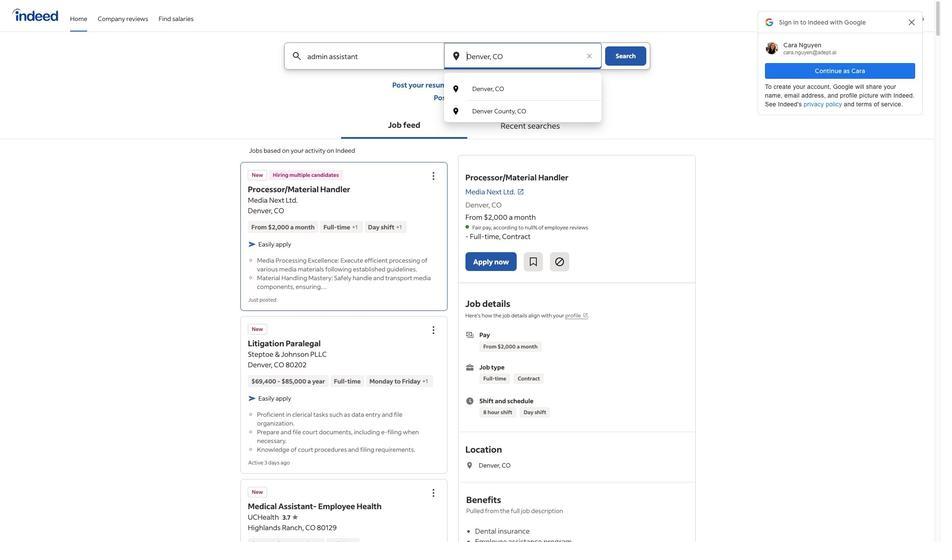 Task type: vqa. For each thing, say whether or not it's contained in the screenshot.
the Clear location input ICON
yes



Task type: describe. For each thing, give the bounding box(es) containing it.
save this job image
[[528, 257, 539, 267]]

search suggestions list box
[[444, 78, 602, 122]]

job actions for litigation paralegal is collapsed image
[[428, 325, 439, 336]]

clear location input image
[[585, 52, 594, 60]]

job actions for processor/material handler is collapsed image
[[428, 171, 439, 181]]



Task type: locate. For each thing, give the bounding box(es) containing it.
3.7 out of five stars rating image
[[283, 513, 298, 522]]

media next ltd. (opens in a new tab) image
[[517, 188, 524, 195]]

job actions for medical assistant- employee health is collapsed image
[[428, 488, 439, 498]]

not interested image
[[555, 257, 565, 267]]

None search field
[[277, 42, 657, 122]]

tab list
[[0, 113, 935, 139]]

job preferences (opens in a new window) image
[[583, 313, 588, 318]]

main content
[[0, 42, 935, 542]]

Edit location text field
[[465, 43, 581, 69]]

search: Job title, keywords, or company text field
[[306, 43, 429, 69]]



